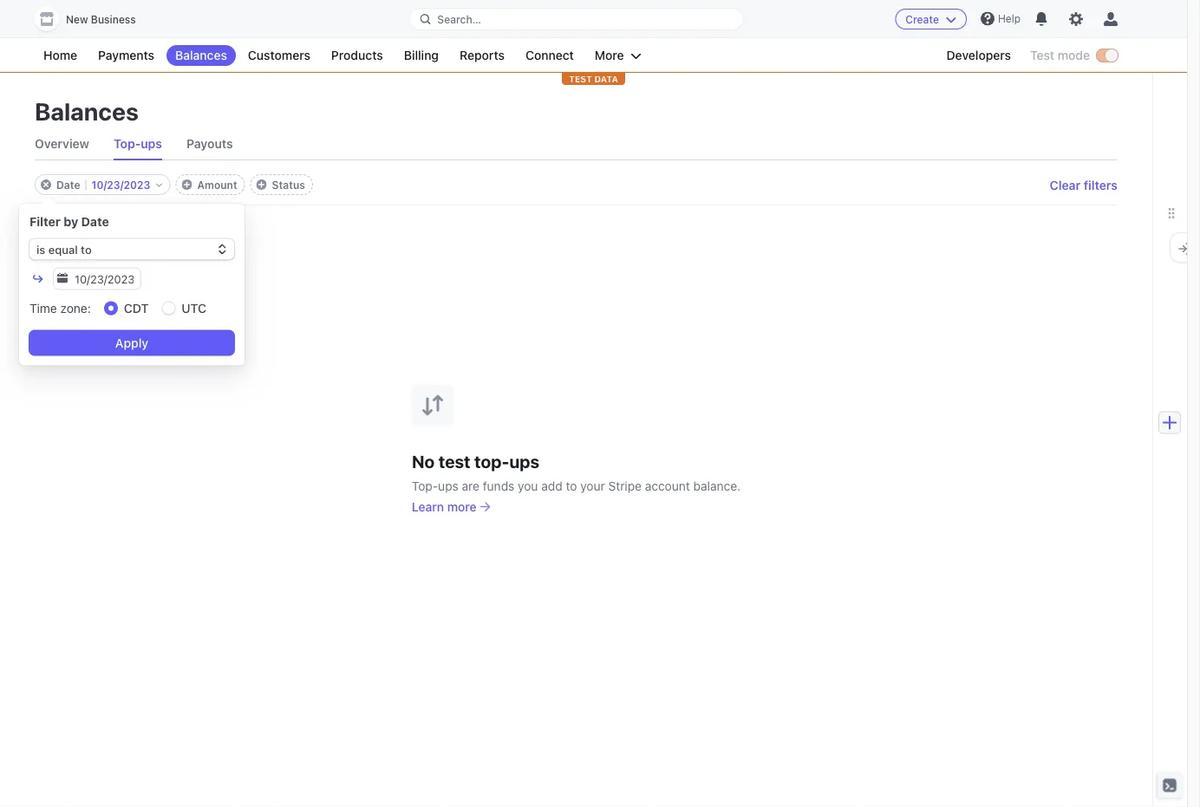Task type: locate. For each thing, give the bounding box(es) containing it.
search…
[[437, 13, 481, 25]]

top-ups link
[[114, 128, 162, 160]]

date right remove date icon
[[56, 179, 80, 191]]

payouts link
[[186, 128, 233, 160]]

create button
[[895, 9, 967, 29]]

0 vertical spatial top-
[[114, 137, 141, 151]]

status
[[272, 179, 305, 191]]

2 horizontal spatial ups
[[509, 451, 540, 472]]

date
[[56, 179, 80, 191], [81, 214, 109, 228]]

new business button
[[35, 7, 153, 31]]

add status image
[[256, 180, 267, 190]]

filter
[[29, 214, 61, 228]]

1 vertical spatial balances
[[35, 97, 139, 125]]

date right by
[[81, 214, 109, 228]]

balances inside "link"
[[175, 48, 227, 62]]

are
[[462, 479, 480, 493]]

toolbar
[[35, 174, 313, 195]]

add amount image
[[182, 180, 192, 190]]

test
[[1030, 48, 1055, 62]]

top- up 10/23/2023
[[114, 137, 141, 151]]

1 vertical spatial ups
[[509, 451, 540, 472]]

help button
[[974, 5, 1028, 33]]

more
[[595, 48, 624, 62]]

ups for top-ups are funds you add to your stripe account balance.
[[438, 479, 459, 493]]

account
[[645, 479, 690, 493]]

1 vertical spatial top-
[[412, 479, 438, 493]]

top- inside top-ups link
[[114, 137, 141, 151]]

payments
[[98, 48, 154, 62]]

0 horizontal spatial top-
[[114, 137, 141, 151]]

ups up you
[[509, 451, 540, 472]]

amount
[[197, 179, 237, 191]]

no
[[412, 451, 435, 472]]

ups
[[141, 137, 162, 151], [509, 451, 540, 472], [438, 479, 459, 493]]

1 horizontal spatial balances
[[175, 48, 227, 62]]

top-
[[114, 137, 141, 151], [412, 479, 438, 493]]

data
[[594, 74, 618, 84]]

edit date image
[[156, 181, 163, 188]]

0 horizontal spatial ups
[[141, 137, 162, 151]]

balances
[[175, 48, 227, 62], [35, 97, 139, 125]]

home
[[43, 48, 77, 62]]

payments link
[[89, 45, 163, 66]]

tab list
[[35, 128, 1118, 160]]

balances up overview
[[35, 97, 139, 125]]

learn
[[412, 499, 444, 514]]

overview link
[[35, 128, 89, 160]]

balances right payments
[[175, 48, 227, 62]]

remove date image
[[41, 180, 51, 190]]

test mode
[[1030, 48, 1090, 62]]

ups up learn more
[[438, 479, 459, 493]]

0 vertical spatial date
[[56, 179, 80, 191]]

ups for top-ups
[[141, 137, 162, 151]]

products
[[331, 48, 383, 62]]

time zone:
[[29, 301, 91, 315]]

test
[[569, 74, 592, 84]]

cdt
[[124, 301, 149, 315]]

ups inside tab list
[[141, 137, 162, 151]]

create
[[906, 13, 939, 25]]

ups up edit date icon
[[141, 137, 162, 151]]

0 horizontal spatial date
[[56, 179, 80, 191]]

2 vertical spatial ups
[[438, 479, 459, 493]]

stripe
[[608, 479, 642, 493]]

top- up the learn
[[412, 479, 438, 493]]

1 vertical spatial date
[[81, 214, 109, 228]]

reports link
[[451, 45, 513, 66]]

funds
[[483, 479, 515, 493]]

mode
[[1058, 48, 1090, 62]]

None text field
[[68, 268, 140, 289]]

learn more
[[412, 499, 477, 514]]

0 vertical spatial balances
[[175, 48, 227, 62]]

1 horizontal spatial top-
[[412, 479, 438, 493]]

apply
[[115, 336, 148, 350]]

payouts
[[186, 137, 233, 151]]

clear
[[1050, 178, 1081, 192]]

add
[[541, 479, 563, 493]]

test data
[[569, 74, 618, 84]]

1 horizontal spatial ups
[[438, 479, 459, 493]]

0 vertical spatial ups
[[141, 137, 162, 151]]

reports
[[460, 48, 505, 62]]



Task type: vqa. For each thing, say whether or not it's contained in the screenshot.
2nd Recent element
no



Task type: describe. For each thing, give the bounding box(es) containing it.
overview
[[35, 137, 89, 151]]

balances link
[[167, 45, 236, 66]]

Search… text field
[[410, 8, 743, 30]]

home link
[[35, 45, 86, 66]]

0 horizontal spatial balances
[[35, 97, 139, 125]]

help
[[998, 13, 1021, 25]]

top-ups are funds you add to your stripe account balance.
[[412, 479, 741, 493]]

new
[[66, 13, 88, 26]]

filters
[[1084, 178, 1118, 192]]

billing
[[404, 48, 439, 62]]

products link
[[323, 45, 392, 66]]

filter by date
[[29, 214, 109, 228]]

apply button
[[29, 331, 234, 355]]

more button
[[586, 45, 650, 66]]

clear filters button
[[1050, 178, 1118, 192]]

learn more link
[[412, 498, 490, 516]]

top- for top-ups are funds you add to your stripe account balance.
[[412, 479, 438, 493]]

time
[[29, 301, 57, 315]]

clear filters
[[1050, 178, 1118, 192]]

new business
[[66, 13, 136, 26]]

utc
[[182, 301, 206, 315]]

zone:
[[60, 301, 91, 315]]

tab list containing overview
[[35, 128, 1118, 160]]

notifications image
[[1035, 12, 1048, 26]]

more
[[447, 499, 477, 514]]

you
[[518, 479, 538, 493]]

by
[[64, 214, 78, 228]]

billing link
[[395, 45, 447, 66]]

developers link
[[938, 45, 1020, 66]]

developers
[[947, 48, 1011, 62]]

no test top-ups
[[412, 451, 540, 472]]

top-ups
[[114, 137, 162, 151]]

Search… search field
[[410, 8, 743, 30]]

customers
[[248, 48, 310, 62]]

connect link
[[517, 45, 583, 66]]

business
[[91, 13, 136, 26]]

toolbar containing date
[[35, 174, 313, 195]]

balance.
[[693, 479, 741, 493]]

1 horizontal spatial date
[[81, 214, 109, 228]]

connect
[[525, 48, 574, 62]]

your
[[580, 479, 605, 493]]

customers link
[[239, 45, 319, 66]]

top-
[[474, 451, 509, 472]]

test
[[438, 451, 471, 472]]

top- for top-ups
[[114, 137, 141, 151]]

to
[[566, 479, 577, 493]]

10/23/2023
[[91, 179, 150, 191]]



